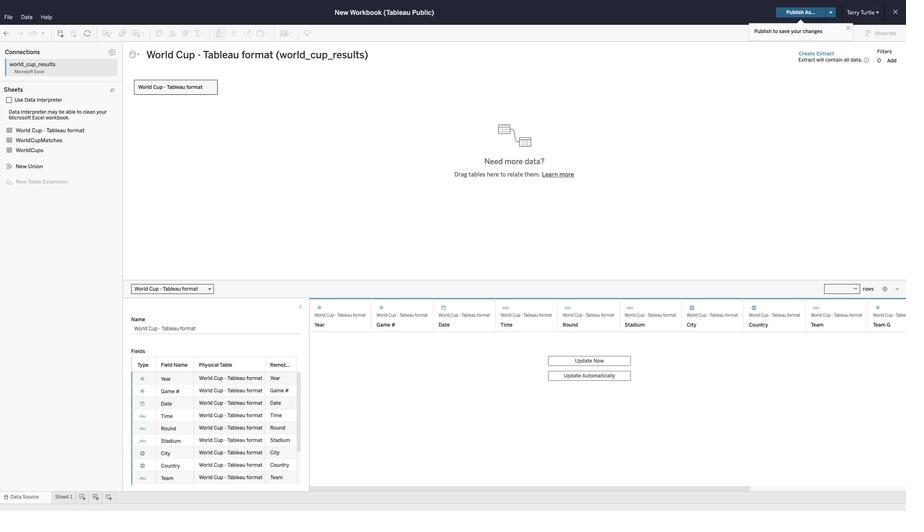 Task type: vqa. For each thing, say whether or not it's contained in the screenshot.
Median to the bottom
yes



Task type: locate. For each thing, give the bounding box(es) containing it.
world cup - tableau format
[[138, 84, 203, 90], [16, 127, 84, 134], [199, 376, 262, 381], [199, 388, 262, 394], [199, 400, 262, 406], [199, 413, 262, 419], [199, 425, 262, 431], [199, 438, 262, 443], [199, 450, 262, 456], [199, 462, 262, 468], [199, 475, 262, 481], [199, 487, 262, 493]]

to left save
[[773, 29, 778, 34]]

your right clean
[[96, 109, 107, 115]]

with up the use data interpreter
[[36, 88, 46, 94]]

average down model
[[17, 132, 36, 137]]

data inside data interpreter may be able to clean your microsoft excel workbook.
[[9, 109, 20, 115]]

refresh data source image
[[83, 29, 91, 37]]

your inside data interpreter may be able to clean your microsoft excel workbook.
[[96, 109, 107, 115]]

round
[[563, 322, 578, 328], [270, 425, 285, 431], [161, 426, 176, 432]]

1 field from the left
[[161, 362, 172, 368]]

0 horizontal spatial round
[[161, 426, 176, 432]]

0 vertical spatial publish
[[786, 10, 804, 15]]

show labels image
[[230, 29, 238, 37]]

union
[[28, 163, 43, 170]]

more up drag tables here to relate them. learn more
[[505, 157, 523, 166]]

0 horizontal spatial publish
[[754, 29, 772, 34]]

field
[[161, 362, 172, 368], [290, 362, 301, 368]]

1 vertical spatial median
[[17, 140, 35, 146]]

1 row from the top
[[131, 372, 297, 385]]

average down constant
[[17, 80, 36, 86]]

world cup - tableau format year
[[314, 313, 366, 328]]

name
[[131, 317, 145, 323], [174, 362, 188, 368], [302, 362, 316, 368]]

remote field name
[[270, 362, 316, 368]]

format
[[186, 84, 203, 90], [67, 127, 84, 134], [353, 313, 366, 318], [415, 313, 428, 318], [477, 313, 490, 318], [539, 313, 552, 318], [601, 313, 614, 318], [663, 313, 676, 318], [725, 313, 738, 318], [787, 313, 800, 318], [849, 313, 862, 318], [247, 376, 262, 381], [247, 388, 262, 394], [247, 400, 262, 406], [247, 413, 262, 419], [247, 425, 262, 431], [247, 438, 262, 443], [247, 450, 262, 456], [247, 462, 262, 468], [247, 475, 262, 481], [247, 487, 262, 493]]

update down update now
[[564, 373, 581, 379]]

game
[[377, 322, 390, 328], [270, 388, 284, 394], [161, 389, 175, 395]]

new left union
[[16, 163, 27, 170]]

ci down average with 95% ci
[[59, 140, 64, 146]]

year inside world cup - tableau format year
[[314, 322, 325, 328]]

data left source
[[10, 494, 21, 500]]

0 vertical spatial sheet
[[165, 74, 187, 85]]

1 horizontal spatial date
[[270, 400, 281, 406]]

contain
[[825, 57, 843, 63]]

source
[[23, 494, 39, 500]]

95% for average with 95% ci
[[48, 132, 60, 137]]

g
[[887, 322, 891, 328], [284, 487, 288, 493]]

2 reference from the top
[[17, 183, 41, 189]]

0 vertical spatial excel
[[34, 70, 44, 74]]

1 vertical spatial 95%
[[47, 140, 58, 146]]

6 row from the top
[[131, 434, 297, 447]]

0 horizontal spatial to
[[77, 109, 82, 115]]

0 vertical spatial extract
[[817, 51, 834, 56]]

1 vertical spatial new
[[16, 163, 27, 170]]

cup
[[153, 84, 163, 90], [32, 127, 42, 134], [326, 313, 334, 318], [388, 313, 396, 318], [451, 313, 458, 318], [513, 313, 520, 318], [575, 313, 582, 318], [637, 313, 644, 318], [699, 313, 707, 318], [761, 313, 769, 318], [823, 313, 831, 318], [885, 313, 893, 318], [214, 376, 223, 381], [214, 388, 223, 394], [214, 400, 223, 406], [214, 413, 223, 419], [214, 425, 223, 431], [214, 438, 223, 443], [214, 450, 223, 456], [214, 462, 223, 468], [214, 475, 223, 481], [214, 487, 223, 493]]

0 horizontal spatial g
[[284, 487, 288, 493]]

model
[[7, 121, 23, 127]]

1 vertical spatial to
[[77, 109, 82, 115]]

update automatically
[[564, 373, 615, 379]]

undo image
[[2, 29, 11, 37]]

publish left save
[[754, 29, 772, 34]]

swap rows and columns image
[[155, 29, 163, 37]]

excel left may
[[32, 115, 44, 121]]

2 horizontal spatial #
[[392, 322, 395, 328]]

- inside world cup - tableau format country
[[770, 313, 771, 318]]

sheet 1 right source
[[55, 494, 72, 500]]

worldcups
[[16, 147, 43, 154]]

1 horizontal spatial to
[[500, 171, 506, 178]]

to
[[773, 29, 778, 34], [77, 109, 82, 115], [500, 171, 506, 178]]

tableau inside world cup - tableau format round
[[586, 313, 600, 318]]

data up model
[[9, 109, 20, 115]]

fields
[[131, 349, 145, 354]]

show me
[[875, 31, 896, 36]]

format inside world cup - tableau format round
[[601, 313, 614, 318]]

95%
[[48, 132, 60, 137], [47, 140, 58, 146]]

extract
[[817, 51, 834, 56], [799, 57, 815, 63]]

1 horizontal spatial field
[[290, 362, 301, 368]]

1 vertical spatial update
[[564, 373, 581, 379]]

None text field
[[143, 48, 791, 61], [824, 284, 860, 294], [143, 48, 791, 61], [824, 284, 860, 294]]

1 down columns at left
[[189, 74, 194, 85]]

95% down average with 95% ci
[[47, 140, 58, 146]]

data.
[[851, 57, 862, 63]]

0 horizontal spatial game #
[[161, 389, 180, 395]]

2 horizontal spatial year
[[314, 322, 325, 328]]

to right here
[[500, 171, 506, 178]]

0 vertical spatial with
[[36, 88, 46, 94]]

1 horizontal spatial time
[[270, 413, 282, 419]]

world inside world cup - tableau format year
[[314, 313, 325, 318]]

row group
[[131, 372, 297, 496]]

1 vertical spatial publish
[[754, 29, 772, 34]]

name up fields
[[131, 317, 145, 323]]

country
[[749, 322, 768, 328], [270, 462, 289, 468], [161, 463, 180, 469]]

format inside the world cup - tableau format game #
[[415, 313, 428, 318]]

1 horizontal spatial your
[[791, 29, 802, 34]]

create extract
[[799, 51, 834, 56]]

with up "median with 95% ci"
[[37, 132, 47, 137]]

reference down the reference line
[[17, 183, 41, 189]]

0 horizontal spatial field
[[161, 362, 172, 368]]

format inside world cup - tableau format city
[[725, 313, 738, 318]]

marks
[[95, 87, 110, 93]]

year
[[314, 322, 325, 328], [270, 376, 280, 381], [161, 376, 171, 382]]

4 row from the top
[[131, 409, 297, 422]]

1 vertical spatial with
[[37, 132, 47, 137]]

0 horizontal spatial your
[[96, 109, 107, 115]]

game # down the field name
[[161, 389, 180, 395]]

format inside world cup - tableau format year
[[353, 313, 366, 318]]

reference up reference band
[[17, 175, 41, 181]]

cup inside world cup - tableau format stadium
[[637, 313, 644, 318]]

1 vertical spatial ci
[[59, 140, 64, 146]]

0 vertical spatial sheet 1
[[165, 74, 194, 85]]

world inside world cup - tableau format round
[[563, 313, 574, 318]]

cup inside world cup - tableau format round
[[575, 313, 582, 318]]

as...
[[805, 10, 815, 15]]

extract down the create
[[799, 57, 815, 63]]

use
[[14, 97, 23, 103]]

format inside world cup - tableau format team
[[849, 313, 862, 318]]

grid containing type
[[131, 357, 316, 511]]

line up the median with quartiles
[[37, 80, 47, 86]]

may
[[48, 109, 58, 115]]

world inside world cup - tableau format country
[[749, 313, 760, 318]]

world inside world cup - tablea team g
[[873, 313, 884, 318]]

name right "remote"
[[302, 362, 316, 368]]

1 median from the top
[[17, 88, 35, 94]]

team g
[[270, 487, 288, 493]]

1 vertical spatial microsoft
[[9, 115, 31, 121]]

median for median with quartiles
[[17, 88, 35, 94]]

format inside world cup - tableau format country
[[787, 313, 800, 318]]

line for constant line
[[40, 72, 50, 77]]

95% for median with 95% ci
[[47, 140, 58, 146]]

0 horizontal spatial sheet
[[55, 494, 69, 500]]

0 vertical spatial microsoft
[[14, 70, 33, 74]]

microsoft down the summarize
[[14, 70, 33, 74]]

0 vertical spatial reference
[[17, 175, 41, 181]]

data interpreter may be able to clean your microsoft excel workbook.
[[9, 109, 107, 121]]

2 horizontal spatial date
[[439, 322, 450, 328]]

0 horizontal spatial time
[[161, 414, 173, 419]]

line up band
[[42, 175, 52, 181]]

line up average line
[[40, 72, 50, 77]]

with
[[36, 88, 46, 94], [37, 132, 47, 137], [36, 140, 46, 146]]

1 vertical spatial table
[[220, 362, 232, 368]]

new down custom
[[16, 179, 27, 185]]

publish for publish to save your changes
[[754, 29, 772, 34]]

changes
[[803, 29, 823, 34]]

date inside world cup - tableau format date
[[439, 322, 450, 328]]

1 vertical spatial interpreter
[[21, 109, 46, 115]]

format
[[790, 45, 807, 51]]

with for median with 95% ci
[[36, 140, 46, 146]]

cup inside world cup - tableau format team
[[823, 313, 831, 318]]

ci down workbook.
[[61, 132, 66, 137]]

show/hide cards image
[[280, 29, 293, 37]]

world
[[138, 84, 152, 90], [16, 127, 30, 134], [314, 313, 325, 318], [377, 313, 388, 318], [439, 313, 450, 318], [501, 313, 512, 318], [563, 313, 574, 318], [625, 313, 636, 318], [687, 313, 698, 318], [749, 313, 760, 318], [811, 313, 822, 318], [873, 313, 884, 318], [199, 376, 213, 381], [199, 388, 213, 394], [199, 400, 213, 406], [199, 413, 213, 419], [199, 425, 213, 431], [199, 438, 213, 443], [199, 450, 213, 456], [199, 462, 213, 468], [199, 475, 213, 481], [199, 487, 213, 493]]

use data interpreter
[[14, 97, 62, 103]]

sheet 1
[[165, 74, 194, 85], [55, 494, 72, 500]]

0 vertical spatial new
[[335, 8, 348, 16]]

2 average from the top
[[17, 132, 36, 137]]

#
[[392, 322, 395, 328], [285, 388, 289, 394], [176, 389, 180, 395]]

world cup - tableau format for round
[[199, 425, 262, 431]]

excel down world_cup_results
[[34, 70, 44, 74]]

1 vertical spatial average
[[17, 132, 36, 137]]

update left the 'now'
[[575, 358, 592, 364]]

microsoft inside data interpreter may be able to clean your microsoft excel workbook.
[[9, 115, 31, 121]]

world_cup_results
[[10, 61, 56, 67]]

team
[[811, 322, 824, 328], [873, 322, 886, 328], [270, 475, 283, 481], [161, 476, 174, 481], [270, 487, 283, 493]]

world inside world cup - tableau format stadium
[[625, 313, 636, 318]]

0 vertical spatial 95%
[[48, 132, 60, 137]]

with for average with 95% ci
[[37, 132, 47, 137]]

date
[[439, 322, 450, 328], [270, 400, 281, 406], [161, 401, 172, 407]]

0 vertical spatial average
[[17, 80, 36, 86]]

9 row from the top
[[131, 471, 297, 484]]

1 vertical spatial more
[[560, 171, 574, 178]]

sheet 1 down rows
[[165, 74, 194, 85]]

row
[[131, 372, 297, 385], [131, 385, 297, 397], [131, 397, 297, 409], [131, 409, 297, 422], [131, 422, 297, 434], [131, 434, 297, 447], [131, 447, 297, 459], [131, 459, 297, 471], [131, 471, 297, 484], [131, 484, 297, 496]]

7 row from the top
[[131, 447, 297, 459]]

trend
[[17, 148, 30, 154]]

0 vertical spatial ci
[[61, 132, 66, 137]]

with down average with 95% ci
[[36, 140, 46, 146]]

0 horizontal spatial name
[[131, 317, 145, 323]]

0 vertical spatial your
[[791, 29, 802, 34]]

interpreter
[[37, 97, 62, 103], [21, 109, 46, 115]]

extract up 'will'
[[817, 51, 834, 56]]

2 horizontal spatial stadium
[[625, 322, 645, 328]]

2 horizontal spatial city
[[687, 322, 696, 328]]

excel inside data interpreter may be able to clean your microsoft excel workbook.
[[32, 115, 44, 121]]

0 horizontal spatial 1
[[70, 494, 72, 500]]

fit image
[[256, 29, 269, 37]]

1 horizontal spatial game #
[[270, 388, 289, 394]]

1 reference from the top
[[17, 175, 41, 181]]

line
[[40, 72, 50, 77], [37, 80, 47, 86], [32, 148, 42, 154], [42, 175, 52, 181]]

format inside world cup - tableau format date
[[477, 313, 490, 318]]

new
[[335, 8, 348, 16], [16, 163, 27, 170], [16, 179, 27, 185]]

world cup - tableau format for date
[[199, 400, 262, 406]]

average for average line
[[17, 80, 36, 86]]

name left physical
[[174, 362, 188, 368]]

microsoft up model
[[9, 115, 31, 121]]

field right "remote"
[[290, 362, 301, 368]]

2 horizontal spatial round
[[563, 322, 578, 328]]

your right save
[[791, 29, 802, 34]]

world inside world cup - tableau format team
[[811, 313, 822, 318]]

interpreter down the median with quartiles
[[37, 97, 62, 103]]

table for new
[[28, 179, 41, 185]]

publish inside button
[[786, 10, 804, 15]]

row group containing world cup - tableau format
[[131, 372, 297, 496]]

0 vertical spatial interpreter
[[37, 97, 62, 103]]

publish for publish as...
[[786, 10, 804, 15]]

median up worldcups
[[17, 140, 35, 146]]

2 horizontal spatial country
[[749, 322, 768, 328]]

median
[[17, 88, 35, 94], [17, 140, 35, 146]]

1 horizontal spatial publish
[[786, 10, 804, 15]]

0 vertical spatial update
[[575, 358, 592, 364]]

5 row from the top
[[131, 422, 297, 434]]

cup inside world cup - tableau format date
[[451, 313, 458, 318]]

0 horizontal spatial sheet 1
[[55, 494, 72, 500]]

clear sheet image
[[132, 29, 145, 37]]

new left workbook
[[335, 8, 348, 16]]

0 vertical spatial g
[[887, 322, 891, 328]]

totals
[[17, 105, 31, 110]]

0 vertical spatial more
[[505, 157, 523, 166]]

2 horizontal spatial time
[[501, 322, 513, 328]]

public)
[[412, 8, 434, 16]]

1 horizontal spatial table
[[220, 362, 232, 368]]

relate
[[507, 171, 523, 178]]

0 horizontal spatial table
[[28, 179, 41, 185]]

excel
[[34, 70, 44, 74], [32, 115, 44, 121]]

0 vertical spatial median
[[17, 88, 35, 94]]

automatically
[[582, 373, 615, 379]]

sheet right source
[[55, 494, 69, 500]]

worldcupmatches
[[16, 137, 62, 144]]

workbook
[[350, 8, 382, 16]]

sheet
[[165, 74, 187, 85], [55, 494, 69, 500]]

game # down "remote"
[[270, 388, 289, 394]]

- inside world cup - tableau format round
[[583, 313, 585, 318]]

extract inside "link"
[[817, 51, 834, 56]]

1 vertical spatial your
[[96, 109, 107, 115]]

1 horizontal spatial sheet 1
[[165, 74, 194, 85]]

1 vertical spatial reference
[[17, 183, 41, 189]]

interpreter down the use data interpreter
[[21, 109, 46, 115]]

0 horizontal spatial #
[[176, 389, 180, 395]]

1 horizontal spatial 1
[[189, 74, 194, 85]]

more right learn on the top right
[[560, 171, 574, 178]]

reference line
[[17, 175, 52, 181]]

to inside data interpreter may be able to clean your microsoft excel workbook.
[[77, 109, 82, 115]]

1 vertical spatial extract
[[799, 57, 815, 63]]

0 vertical spatial 1
[[189, 74, 194, 85]]

stadium
[[625, 322, 645, 328], [270, 438, 290, 443], [161, 438, 181, 444]]

grid
[[310, 298, 906, 492], [131, 357, 316, 511]]

physical
[[199, 362, 219, 368]]

microsoft
[[14, 70, 33, 74], [9, 115, 31, 121]]

new for new workbook (tableau public)
[[335, 8, 348, 16]]

world cup - tableau format for country
[[199, 462, 262, 468]]

city
[[687, 322, 696, 328], [270, 450, 280, 456], [161, 451, 170, 457]]

table left band
[[28, 179, 41, 185]]

1 horizontal spatial g
[[887, 322, 891, 328]]

row group inside grid
[[131, 372, 297, 496]]

1 vertical spatial excel
[[32, 115, 44, 121]]

to right the able
[[77, 109, 82, 115]]

1 right source
[[70, 494, 72, 500]]

publish left as...
[[786, 10, 804, 15]]

world cup - tableau format stadium
[[625, 313, 676, 328]]

95% up "median with 95% ci"
[[48, 132, 60, 137]]

replay animation image
[[29, 29, 37, 37]]

country inside world cup - tableau format country
[[749, 322, 768, 328]]

1 horizontal spatial more
[[560, 171, 574, 178]]

2 median from the top
[[17, 140, 35, 146]]

world cup - tableau format city
[[687, 313, 738, 328]]

sheet down rows
[[165, 74, 187, 85]]

1 horizontal spatial year
[[270, 376, 280, 381]]

average with 95% ci
[[17, 132, 66, 137]]

table right physical
[[220, 362, 232, 368]]

reference
[[17, 175, 41, 181], [17, 183, 41, 189]]

1 average from the top
[[17, 80, 36, 86]]

1 horizontal spatial game
[[270, 388, 284, 394]]

0
[[877, 57, 881, 64]]

3 row from the top
[[131, 397, 297, 409]]

new for new union
[[16, 163, 27, 170]]

cup inside world cup - tableau format city
[[699, 313, 707, 318]]

data
[[21, 14, 33, 20], [5, 44, 17, 50], [25, 97, 36, 103], [9, 109, 20, 115], [10, 494, 21, 500]]

2 vertical spatial to
[[500, 171, 506, 178]]

table
[[28, 179, 41, 185], [220, 362, 232, 368]]

2 vertical spatial new
[[16, 179, 27, 185]]

0 horizontal spatial more
[[505, 157, 523, 166]]

tableau inside world cup - tableau format city
[[710, 313, 724, 318]]

1 vertical spatial sheet 1
[[55, 494, 72, 500]]

2 horizontal spatial to
[[773, 29, 778, 34]]

1 horizontal spatial extract
[[817, 51, 834, 56]]

field right type
[[161, 362, 172, 368]]

0 vertical spatial table
[[28, 179, 41, 185]]

update
[[575, 358, 592, 364], [564, 373, 581, 379]]

world inside world cup - tableau format city
[[687, 313, 698, 318]]

interpreter inside data interpreter may be able to clean your microsoft excel workbook.
[[21, 109, 46, 115]]

world cup - tableau format for team g
[[199, 487, 262, 493]]

collapse image
[[76, 45, 81, 50]]

sheets
[[4, 86, 23, 94]]

1 horizontal spatial city
[[270, 450, 280, 456]]

city inside world cup - tableau format city
[[687, 322, 696, 328]]

line down "median with 95% ci"
[[32, 148, 42, 154]]

duplicate image
[[118, 29, 127, 37]]

2 vertical spatial with
[[36, 140, 46, 146]]

0 horizontal spatial country
[[161, 463, 180, 469]]

2 horizontal spatial game
[[377, 322, 390, 328]]

update for update now
[[575, 358, 592, 364]]

analytics
[[38, 44, 62, 50]]

median up 'box plot'
[[17, 88, 35, 94]]



Task type: describe. For each thing, give the bounding box(es) containing it.
terry turtle
[[847, 9, 875, 16]]

ci for median with 95% ci
[[59, 140, 64, 146]]

1 horizontal spatial round
[[270, 425, 285, 431]]

ci for average with 95% ci
[[61, 132, 66, 137]]

file
[[4, 14, 13, 20]]

0 horizontal spatial year
[[161, 376, 171, 382]]

world_cup_results microsoft excel
[[10, 61, 56, 74]]

publish as... button
[[776, 7, 825, 17]]

cup inside world cup - tablea team g
[[885, 313, 893, 318]]

box
[[17, 96, 26, 102]]

summarize
[[7, 61, 37, 67]]

new union
[[16, 163, 43, 170]]

- inside world cup - tableau format date
[[459, 313, 461, 318]]

physical table
[[199, 362, 232, 368]]

world cup - tableau format for team
[[199, 475, 262, 481]]

tableau inside the world cup - tableau format game #
[[399, 313, 414, 318]]

tableau inside world cup - tableau format year
[[337, 313, 352, 318]]

0 horizontal spatial game
[[161, 389, 175, 395]]

constant
[[17, 72, 39, 77]]

update automatically button
[[548, 371, 631, 381]]

now
[[594, 358, 604, 364]]

data source
[[10, 494, 39, 500]]

reference for reference band
[[17, 183, 41, 189]]

2 field from the left
[[290, 362, 301, 368]]

average for average with 95% ci
[[17, 132, 36, 137]]

cup inside world cup - tableau format time
[[513, 313, 520, 318]]

Name text field
[[131, 324, 301, 334]]

world cup - tableau format time
[[501, 313, 552, 328]]

create
[[799, 51, 815, 56]]

caption
[[790, 61, 812, 68]]

2 row from the top
[[131, 385, 297, 397]]

new workbook (tableau public)
[[335, 8, 434, 16]]

publish as...
[[786, 10, 815, 15]]

new worksheet image
[[102, 29, 113, 37]]

me
[[889, 31, 896, 36]]

data down undo icon
[[5, 44, 17, 50]]

1 horizontal spatial sheet
[[165, 74, 187, 85]]

data up replay animation icon at the top left of page
[[21, 14, 33, 20]]

size
[[118, 122, 127, 127]]

- inside world cup - tableau format stadium
[[645, 313, 647, 318]]

update for update automatically
[[564, 373, 581, 379]]

0 horizontal spatial stadium
[[161, 438, 181, 444]]

line for average line
[[37, 80, 47, 86]]

will
[[817, 57, 824, 63]]

new data source image
[[57, 29, 65, 37]]

here
[[487, 171, 499, 178]]

format inside world cup - tableau format time
[[539, 313, 552, 318]]

close image
[[845, 24, 852, 32]]

update now button
[[548, 356, 631, 366]]

reference band
[[17, 183, 54, 189]]

download image
[[303, 29, 312, 37]]

- inside world cup - tablea team g
[[894, 313, 895, 318]]

1 horizontal spatial name
[[174, 362, 188, 368]]

sort descending image
[[182, 29, 190, 37]]

need
[[484, 157, 503, 166]]

tablea
[[896, 313, 906, 318]]

rows
[[863, 286, 874, 292]]

team inside world cup - tablea team g
[[873, 322, 886, 328]]

average line
[[17, 80, 47, 86]]

world cup - tableau format for time
[[199, 413, 262, 419]]

world cup - tableau format for game #
[[199, 388, 262, 394]]

columns
[[171, 44, 192, 50]]

world cup - tableau format team
[[811, 313, 862, 328]]

# inside the world cup - tableau format game #
[[392, 322, 395, 328]]

1 vertical spatial g
[[284, 487, 288, 493]]

clean
[[83, 109, 95, 115]]

help
[[41, 14, 52, 20]]

replay animation image
[[41, 30, 46, 35]]

world cup - tableau format round
[[563, 313, 614, 328]]

0 horizontal spatial extract
[[799, 57, 815, 63]]

8 row from the top
[[131, 459, 297, 471]]

format inside world cup - tableau format stadium
[[663, 313, 676, 318]]

create extract link
[[799, 50, 835, 57]]

- inside world cup - tableau format team
[[832, 313, 833, 318]]

add button
[[883, 56, 900, 65]]

remote
[[270, 362, 289, 368]]

extract will contain all data.
[[799, 57, 862, 63]]

turtle
[[861, 9, 875, 16]]

be
[[59, 109, 65, 115]]

excel inside world_cup_results microsoft excel
[[34, 70, 44, 74]]

cup inside world cup - tableau format country
[[761, 313, 769, 318]]

world inside world cup - tableau format date
[[439, 313, 450, 318]]

drag tables here to relate them. learn more
[[454, 171, 574, 178]]

microsoft inside world_cup_results microsoft excel
[[14, 70, 33, 74]]

pause auto updates image
[[70, 29, 78, 37]]

connections
[[5, 49, 40, 56]]

game inside the world cup - tableau format game #
[[377, 322, 390, 328]]

- inside world cup - tableau format city
[[707, 313, 709, 318]]

table for physical
[[220, 362, 232, 368]]

cup inside world cup - tableau format year
[[326, 313, 334, 318]]

format workbook image
[[243, 29, 251, 37]]

tooltip
[[115, 145, 129, 150]]

team inside world cup - tableau format team
[[811, 322, 824, 328]]

with for median with quartiles
[[36, 88, 46, 94]]

grid containing year
[[310, 298, 906, 492]]

show
[[875, 31, 888, 36]]

able
[[66, 109, 76, 115]]

round inside world cup - tableau format round
[[563, 322, 578, 328]]

world cup - tableau format for city
[[199, 450, 262, 456]]

quartiles
[[47, 88, 68, 94]]

0 horizontal spatial city
[[161, 451, 170, 457]]

cup inside the world cup - tableau format game #
[[388, 313, 396, 318]]

10 row from the top
[[131, 484, 297, 496]]

world cup - tableau format for stadium
[[199, 438, 262, 443]]

redo image
[[16, 29, 24, 37]]

median with quartiles
[[17, 88, 68, 94]]

learn
[[542, 171, 558, 178]]

world inside the world cup - tableau format game #
[[377, 313, 388, 318]]

update now
[[575, 358, 604, 364]]

(tableau
[[383, 8, 410, 16]]

world cup - tableau format country
[[749, 313, 800, 328]]

reference for reference line
[[17, 175, 41, 181]]

band
[[42, 183, 54, 189]]

new for new table extension
[[16, 179, 27, 185]]

terry
[[847, 9, 860, 16]]

totals image
[[195, 29, 205, 37]]

need more data?
[[484, 157, 545, 166]]

extension
[[43, 179, 68, 185]]

1 horizontal spatial country
[[270, 462, 289, 468]]

1 vertical spatial 1
[[70, 494, 72, 500]]

new table extension
[[16, 179, 68, 185]]

stadium inside world cup - tableau format stadium
[[625, 322, 645, 328]]

data up the totals
[[25, 97, 36, 103]]

world cup - tableau format game #
[[377, 313, 428, 328]]

0 horizontal spatial date
[[161, 401, 172, 407]]

- inside world cup - tableau format time
[[521, 313, 523, 318]]

tableau inside world cup - tableau format team
[[834, 313, 849, 318]]

tableau inside world cup - tableau format time
[[524, 313, 538, 318]]

tableau inside world cup - tableau format stadium
[[648, 313, 662, 318]]

1 vertical spatial sheet
[[55, 494, 69, 500]]

g inside world cup - tablea team g
[[887, 322, 891, 328]]

field name
[[161, 362, 188, 368]]

1 horizontal spatial stadium
[[270, 438, 290, 443]]

tableau inside world cup - tableau format date
[[462, 313, 476, 318]]

pages
[[95, 44, 109, 50]]

rows
[[171, 58, 184, 64]]

2 horizontal spatial name
[[302, 362, 316, 368]]

world cup - tableau format date
[[439, 313, 490, 328]]

world cup - tablea team g
[[873, 313, 906, 328]]

0 vertical spatial to
[[773, 29, 778, 34]]

median for median with 95% ci
[[17, 140, 35, 146]]

constant line
[[17, 72, 50, 77]]

trend line
[[17, 148, 42, 154]]

line for trend line
[[32, 148, 42, 154]]

filters
[[877, 49, 892, 54]]

box plot
[[17, 96, 37, 102]]

world cup - tableau format for year
[[199, 376, 262, 381]]

them.
[[525, 171, 540, 178]]

learn more link
[[542, 171, 575, 179]]

- inside world cup - tableau format year
[[335, 313, 337, 318]]

line for reference line
[[42, 175, 52, 181]]

sort ascending image
[[168, 29, 177, 37]]

workbook.
[[45, 115, 70, 121]]

- inside the world cup - tableau format game #
[[397, 313, 399, 318]]

1 horizontal spatial #
[[285, 388, 289, 394]]

time inside world cup - tableau format time
[[501, 322, 513, 328]]

all
[[844, 57, 849, 63]]

drag
[[454, 171, 467, 178]]

world inside world cup - tableau format time
[[501, 313, 512, 318]]

highlight image
[[215, 29, 225, 37]]

tableau inside world cup - tableau format country
[[772, 313, 786, 318]]

type
[[137, 362, 149, 368]]



